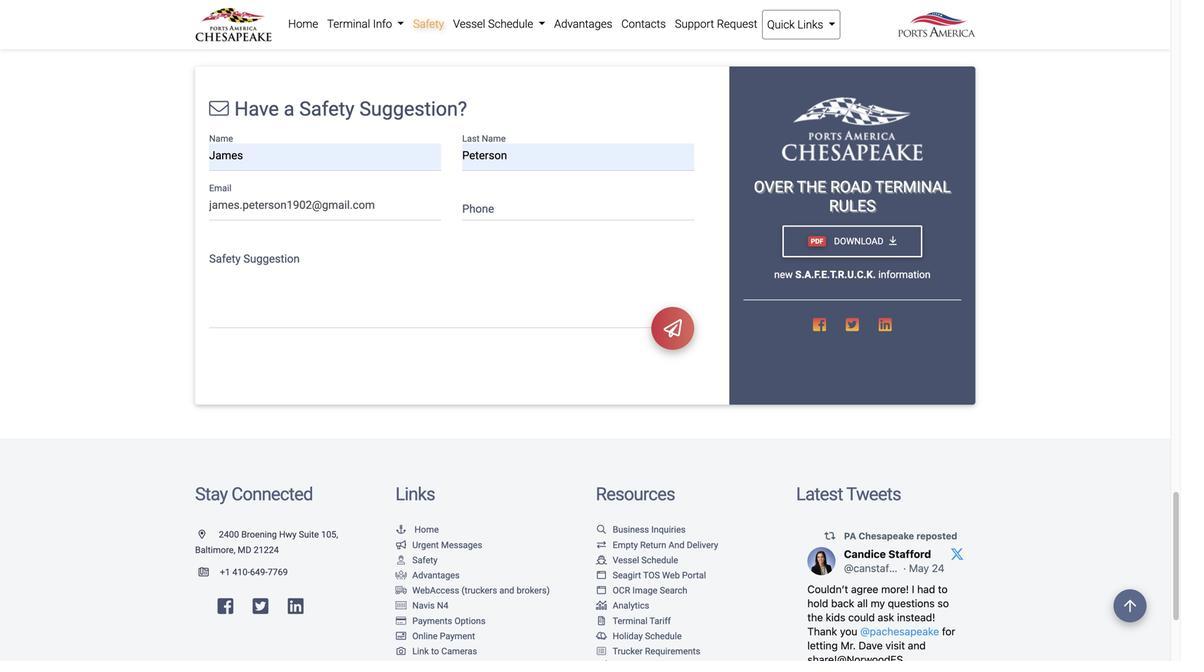 Task type: locate. For each thing, give the bounding box(es) containing it.
trucker requirements link
[[596, 646, 701, 657]]

resources
[[596, 484, 675, 505]]

analytics link
[[596, 600, 650, 611]]

(truckers
[[462, 585, 497, 596]]

0 vertical spatial advantages
[[554, 17, 613, 31]]

1 horizontal spatial home link
[[396, 524, 439, 535]]

broening
[[241, 529, 277, 540]]

support request
[[675, 17, 758, 31]]

advantages link
[[550, 10, 617, 38], [396, 570, 460, 581]]

have
[[235, 97, 279, 121]]

terminal
[[327, 17, 370, 31], [613, 616, 648, 626]]

1 horizontal spatial home
[[415, 524, 439, 535]]

support request link
[[671, 10, 762, 38]]

safety down urgent
[[412, 555, 438, 565]]

linkedin image
[[879, 317, 892, 332], [288, 597, 304, 615]]

last
[[462, 133, 480, 144]]

name up email
[[209, 133, 233, 144]]

0 vertical spatial vessel schedule
[[453, 17, 536, 31]]

1 horizontal spatial name
[[482, 133, 506, 144]]

+1 410-649-7769
[[220, 567, 288, 577]]

1 vertical spatial safety link
[[396, 555, 438, 565]]

0 vertical spatial browser image
[[596, 571, 607, 580]]

0 horizontal spatial name
[[209, 133, 233, 144]]

0 vertical spatial home link
[[284, 10, 323, 38]]

links
[[798, 18, 824, 31], [396, 484, 435, 505]]

1 horizontal spatial terminal
[[613, 616, 648, 626]]

terminal
[[875, 178, 951, 196]]

stay
[[195, 484, 228, 505]]

advantages
[[554, 17, 613, 31], [412, 570, 460, 581]]

terminal left info
[[327, 17, 370, 31]]

advantages link up the webaccess
[[396, 570, 460, 581]]

a
[[284, 97, 295, 121]]

0 horizontal spatial vessel schedule
[[453, 17, 536, 31]]

1 horizontal spatial advantages
[[554, 17, 613, 31]]

1 vertical spatial terminal
[[613, 616, 648, 626]]

0 vertical spatial vessel schedule link
[[449, 10, 550, 38]]

twitter square image
[[253, 597, 269, 615]]

Last Name text field
[[462, 144, 695, 171]]

payments options link
[[396, 616, 486, 626]]

1 vertical spatial home
[[415, 524, 439, 535]]

payments options
[[412, 616, 486, 626]]

safety link for urgent messages link
[[396, 555, 438, 565]]

name right last
[[482, 133, 506, 144]]

0 vertical spatial terminal
[[327, 17, 370, 31]]

1 vertical spatial links
[[396, 484, 435, 505]]

2400 broening hwy suite 105, baltimore, md 21224
[[195, 529, 338, 555]]

advantages left contacts link
[[554, 17, 613, 31]]

and
[[500, 585, 515, 596]]

1 vertical spatial vessel schedule
[[613, 555, 678, 565]]

md
[[238, 545, 251, 555]]

home link for terminal info link
[[284, 10, 323, 38]]

0 horizontal spatial home link
[[284, 10, 323, 38]]

terminal tariff link
[[596, 616, 671, 626]]

home
[[288, 17, 318, 31], [415, 524, 439, 535]]

0 horizontal spatial home
[[288, 17, 318, 31]]

advantages link left contacts
[[550, 10, 617, 38]]

1 horizontal spatial vessel schedule
[[613, 555, 678, 565]]

terminal down analytics
[[613, 616, 648, 626]]

1 name from the left
[[209, 133, 233, 144]]

advantages up the webaccess
[[412, 570, 460, 581]]

links up anchor icon
[[396, 484, 435, 505]]

safety suggestion
[[209, 252, 300, 265]]

safety left suggestion
[[209, 252, 241, 265]]

2400 broening hwy suite 105, baltimore, md 21224 link
[[195, 529, 338, 555]]

0 vertical spatial linkedin image
[[879, 317, 892, 332]]

container storage image
[[396, 601, 407, 610]]

search
[[660, 585, 688, 596]]

delivery
[[687, 540, 719, 550]]

1 vertical spatial vessel
[[613, 555, 639, 565]]

business inquiries
[[613, 524, 686, 535]]

suggestion?
[[360, 97, 467, 121]]

n4
[[437, 600, 449, 611]]

home link left 'terminal info'
[[284, 10, 323, 38]]

phone
[[462, 202, 494, 216]]

camera image
[[396, 647, 407, 656]]

1 vertical spatial home link
[[396, 524, 439, 535]]

terminal tariff
[[613, 616, 671, 626]]

support
[[675, 17, 714, 31]]

safety link
[[409, 10, 449, 38], [396, 555, 438, 565]]

0 horizontal spatial linkedin image
[[288, 597, 304, 615]]

0 vertical spatial vessel
[[453, 17, 486, 31]]

home link
[[284, 10, 323, 38], [396, 524, 439, 535]]

browser image for seagirt
[[596, 571, 607, 580]]

browser image inside seagirt tos web portal link
[[596, 571, 607, 580]]

2 browser image from the top
[[596, 586, 607, 595]]

2 vertical spatial schedule
[[645, 631, 682, 641]]

browser image
[[596, 571, 607, 580], [596, 586, 607, 595]]

contacts
[[622, 17, 666, 31]]

1 vertical spatial browser image
[[596, 586, 607, 595]]

1 horizontal spatial vessel schedule link
[[596, 555, 678, 565]]

1 vertical spatial linkedin image
[[288, 597, 304, 615]]

analytics image
[[596, 601, 607, 610]]

vessel
[[453, 17, 486, 31], [613, 555, 639, 565]]

1 vertical spatial advantages
[[412, 570, 460, 581]]

ocr image search
[[613, 585, 688, 596]]

Name text field
[[209, 144, 441, 171]]

webaccess (truckers and brokers)
[[412, 585, 550, 596]]

home up urgent
[[415, 524, 439, 535]]

0 horizontal spatial vessel schedule link
[[449, 10, 550, 38]]

browser image up analytics image
[[596, 586, 607, 595]]

home left 'terminal info'
[[288, 17, 318, 31]]

1 horizontal spatial advantages link
[[550, 10, 617, 38]]

schedule
[[488, 17, 533, 31], [642, 555, 678, 565], [645, 631, 682, 641]]

links right quick
[[798, 18, 824, 31]]

arrow to bottom image
[[890, 236, 897, 246]]

vessel schedule
[[453, 17, 536, 31], [613, 555, 678, 565]]

webaccess (truckers and brokers) link
[[396, 585, 550, 596]]

tariff
[[650, 616, 671, 626]]

0 vertical spatial links
[[798, 18, 824, 31]]

browser image down ship icon
[[596, 571, 607, 580]]

linkedin image right twitter square icon
[[879, 317, 892, 332]]

1 vertical spatial advantages link
[[396, 570, 460, 581]]

urgent messages link
[[396, 540, 483, 550]]

ocr image search link
[[596, 585, 688, 596]]

1 vertical spatial schedule
[[642, 555, 678, 565]]

seagirt tos web portal
[[613, 570, 706, 581]]

linkedin image right twitter square image
[[288, 597, 304, 615]]

0 horizontal spatial terminal
[[327, 17, 370, 31]]

1 horizontal spatial vessel
[[613, 555, 639, 565]]

browser image inside ocr image search "link"
[[596, 586, 607, 595]]

home link for urgent messages link
[[396, 524, 439, 535]]

payments
[[412, 616, 452, 626]]

0 vertical spatial safety link
[[409, 10, 449, 38]]

safety link right info
[[409, 10, 449, 38]]

options
[[455, 616, 486, 626]]

safety link down urgent
[[396, 555, 438, 565]]

file invoice image
[[596, 616, 607, 625]]

trucker requirements
[[613, 646, 701, 657]]

inquiries
[[652, 524, 686, 535]]

browser image for ocr
[[596, 586, 607, 595]]

business
[[613, 524, 649, 535]]

cameras
[[441, 646, 477, 657]]

twitter square image
[[846, 317, 859, 332]]

the
[[797, 178, 827, 196]]

navis n4
[[412, 600, 449, 611]]

over
[[754, 178, 793, 196]]

rules
[[829, 197, 876, 215]]

list alt image
[[596, 647, 607, 656]]

phone office image
[[199, 568, 220, 577]]

pdf
[[811, 237, 824, 246]]

seagirt tos web portal link
[[596, 570, 706, 581]]

1 browser image from the top
[[596, 571, 607, 580]]

empty return and delivery
[[613, 540, 719, 550]]

21224
[[254, 545, 279, 555]]

credit card front image
[[396, 631, 407, 640]]

home link up urgent
[[396, 524, 439, 535]]

navis n4 link
[[396, 600, 449, 611]]



Task type: vqa. For each thing, say whether or not it's contained in the screenshot.
gate
no



Task type: describe. For each thing, give the bounding box(es) containing it.
2 name from the left
[[482, 133, 506, 144]]

105,
[[321, 529, 338, 540]]

latest
[[796, 484, 843, 505]]

trucker
[[613, 646, 643, 657]]

Email text field
[[209, 193, 441, 220]]

brokers)
[[517, 585, 550, 596]]

return
[[640, 540, 667, 550]]

web
[[662, 570, 680, 581]]

exchange image
[[596, 540, 607, 549]]

s.a.f.e.t.r.u.c.k.
[[796, 269, 876, 281]]

and
[[669, 540, 685, 550]]

email
[[209, 183, 232, 194]]

user hard hat image
[[396, 556, 407, 565]]

have a safety suggestion?
[[235, 97, 467, 121]]

connected
[[232, 484, 313, 505]]

holiday schedule
[[613, 631, 682, 641]]

facebook square image
[[218, 597, 233, 615]]

tweets
[[847, 484, 901, 505]]

holiday
[[613, 631, 643, 641]]

over the road terminal rules
[[754, 178, 951, 215]]

1 vertical spatial vessel schedule link
[[596, 555, 678, 565]]

quick links link
[[762, 10, 841, 39]]

bullhorn image
[[396, 540, 407, 549]]

road
[[831, 178, 872, 196]]

to
[[431, 646, 439, 657]]

safety link for terminal info link
[[409, 10, 449, 38]]

suggestion
[[244, 252, 300, 265]]

portal
[[682, 570, 706, 581]]

business inquiries link
[[596, 524, 686, 535]]

Safety Suggestion text field
[[209, 243, 695, 328]]

empty
[[613, 540, 638, 550]]

safety right info
[[413, 17, 444, 31]]

analytics
[[613, 600, 650, 611]]

information
[[879, 269, 931, 281]]

0 horizontal spatial vessel
[[453, 17, 486, 31]]

search image
[[596, 525, 607, 534]]

requirements
[[645, 646, 701, 657]]

seagirt
[[613, 570, 641, 581]]

terminal for terminal tariff
[[613, 616, 648, 626]]

webaccess
[[412, 585, 460, 596]]

download
[[832, 236, 884, 247]]

410-
[[232, 567, 250, 577]]

tos
[[643, 570, 660, 581]]

0 vertical spatial home
[[288, 17, 318, 31]]

0 horizontal spatial advantages
[[412, 570, 460, 581]]

truck container image
[[396, 586, 407, 595]]

online payment
[[412, 631, 475, 641]]

anchor image
[[396, 525, 407, 534]]

suite
[[299, 529, 319, 540]]

hand receiving image
[[396, 571, 407, 580]]

online payment link
[[396, 631, 475, 641]]

link to cameras
[[412, 646, 477, 657]]

new s.a.f.e.t.r.u.c.k. information
[[775, 269, 931, 281]]

1 horizontal spatial links
[[798, 18, 824, 31]]

2400
[[219, 529, 239, 540]]

map marker alt image
[[199, 530, 217, 539]]

urgent messages
[[412, 540, 483, 550]]

navis
[[412, 600, 435, 611]]

seagirt terminal image
[[782, 97, 923, 161]]

online
[[412, 631, 438, 641]]

schedule for bells icon
[[645, 631, 682, 641]]

0 vertical spatial schedule
[[488, 17, 533, 31]]

terminal info
[[327, 17, 395, 31]]

empty return and delivery link
[[596, 540, 719, 550]]

go to top image
[[1114, 589, 1147, 622]]

0 vertical spatial advantages link
[[550, 10, 617, 38]]

info
[[373, 17, 392, 31]]

link
[[412, 646, 429, 657]]

last name
[[462, 133, 506, 144]]

image
[[633, 585, 658, 596]]

649-
[[250, 567, 268, 577]]

ocr
[[613, 585, 631, 596]]

holiday schedule link
[[596, 631, 682, 641]]

ship image
[[596, 556, 607, 565]]

new
[[775, 269, 793, 281]]

terminal info link
[[323, 10, 409, 38]]

request
[[717, 17, 758, 31]]

quick links
[[767, 18, 826, 31]]

urgent
[[412, 540, 439, 550]]

link to cameras link
[[396, 646, 477, 657]]

Phone text field
[[462, 193, 695, 220]]

stay connected
[[195, 484, 313, 505]]

latest tweets
[[796, 484, 901, 505]]

7769
[[268, 567, 288, 577]]

vessel schedule inside vessel schedule link
[[453, 17, 536, 31]]

safety right a
[[299, 97, 355, 121]]

1 horizontal spatial linkedin image
[[879, 317, 892, 332]]

payment
[[440, 631, 475, 641]]

terminal for terminal info
[[327, 17, 370, 31]]

hwy
[[279, 529, 297, 540]]

0 horizontal spatial advantages link
[[396, 570, 460, 581]]

facebook square image
[[813, 317, 827, 332]]

baltimore,
[[195, 545, 236, 555]]

credit card image
[[396, 616, 407, 625]]

0 horizontal spatial links
[[396, 484, 435, 505]]

quick
[[767, 18, 795, 31]]

schedule for ship icon
[[642, 555, 678, 565]]

contacts link
[[617, 10, 671, 38]]

bells image
[[596, 631, 607, 640]]



